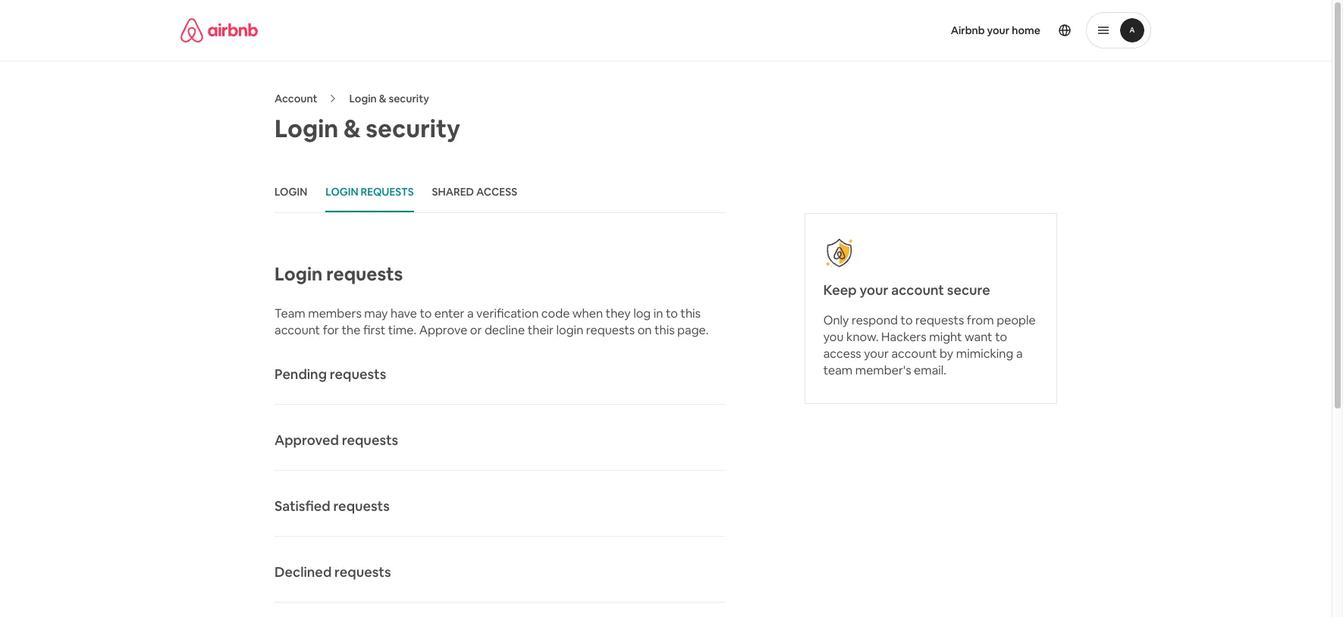 Task type: locate. For each thing, give the bounding box(es) containing it.
to right in
[[666, 306, 678, 322]]

satisfied
[[275, 498, 330, 515]]

code
[[541, 306, 570, 322]]

this
[[681, 306, 701, 322], [655, 322, 675, 338]]

your inside "profile" 'element'
[[987, 24, 1010, 37]]

login for login requests
[[326, 185, 359, 199]]

0 horizontal spatial &
[[344, 113, 361, 144]]

login requests
[[275, 262, 403, 286]]

login down account
[[275, 113, 339, 144]]

airbnb
[[951, 24, 985, 37]]

tab list containing login
[[275, 173, 726, 213]]

requests up might
[[916, 313, 964, 328]]

login
[[349, 92, 377, 105], [275, 113, 339, 144], [275, 262, 323, 286]]

this down in
[[655, 322, 675, 338]]

account up hackers
[[892, 281, 944, 299]]

2 vertical spatial your
[[864, 346, 889, 362]]

in
[[654, 306, 663, 322]]

2 login from the left
[[326, 185, 359, 199]]

when
[[573, 306, 603, 322]]

0 horizontal spatial a
[[467, 306, 474, 322]]

the
[[342, 322, 361, 338]]

might
[[929, 329, 962, 345]]

members
[[308, 306, 362, 322]]

1 vertical spatial &
[[344, 113, 361, 144]]

this up page.
[[681, 306, 701, 322]]

requests right approved
[[342, 432, 398, 449]]

pending
[[275, 366, 327, 383]]

team members may have to enter a verification code when they log in to this account for the first time. approve or decline their login requests on this page.
[[275, 306, 709, 338]]

to right have
[[420, 306, 432, 322]]

to
[[420, 306, 432, 322], [666, 306, 678, 322], [901, 313, 913, 328], [995, 329, 1007, 345]]

login
[[275, 185, 307, 199], [326, 185, 359, 199]]

security
[[389, 92, 429, 105], [366, 113, 460, 144]]

airbnb your home
[[951, 24, 1041, 37]]

1 vertical spatial login
[[275, 113, 339, 144]]

team
[[824, 363, 853, 379]]

only
[[824, 313, 849, 328]]

login button
[[275, 173, 307, 212]]

decline
[[485, 322, 525, 338]]

1 horizontal spatial login
[[326, 185, 359, 199]]

your left home
[[987, 24, 1010, 37]]

to down the people
[[995, 329, 1007, 345]]

requests right declined
[[335, 564, 391, 581]]

your up respond
[[860, 281, 889, 299]]

have
[[391, 306, 417, 322]]

a down the people
[[1016, 346, 1023, 362]]

your up member's
[[864, 346, 889, 362]]

profile element
[[684, 0, 1151, 61]]

login right "account" link
[[349, 92, 377, 105]]

login & security
[[349, 92, 429, 105], [275, 113, 460, 144]]

1 login from the left
[[275, 185, 307, 199]]

keep your account secure
[[824, 281, 990, 299]]

account down hackers
[[892, 346, 937, 362]]

1 vertical spatial security
[[366, 113, 460, 144]]

mimicking
[[956, 346, 1014, 362]]

0 vertical spatial account
[[892, 281, 944, 299]]

2 vertical spatial login
[[275, 262, 323, 286]]

&
[[379, 92, 386, 105], [344, 113, 361, 144]]

account down team
[[275, 322, 320, 338]]

account
[[892, 281, 944, 299], [275, 322, 320, 338], [892, 346, 937, 362]]

1 horizontal spatial a
[[1016, 346, 1023, 362]]

secure
[[947, 281, 990, 299]]

0 vertical spatial login
[[349, 92, 377, 105]]

0 vertical spatial &
[[379, 92, 386, 105]]

requests up may
[[326, 262, 403, 286]]

login inside button
[[326, 185, 359, 199]]

airbnb your home link
[[942, 14, 1050, 46]]

tab list
[[275, 173, 726, 213]]

a
[[467, 306, 474, 322], [1016, 346, 1023, 362]]

0 vertical spatial your
[[987, 24, 1010, 37]]

your
[[987, 24, 1010, 37], [860, 281, 889, 299], [864, 346, 889, 362]]

declined
[[275, 564, 332, 581]]

they
[[606, 306, 631, 322]]

0 vertical spatial this
[[681, 306, 701, 322]]

1 horizontal spatial &
[[379, 92, 386, 105]]

login requests button
[[326, 173, 414, 212]]

your inside the only respond to requests from people you know. hackers might want to access your account by mimicking a team member's email.
[[864, 346, 889, 362]]

to up hackers
[[901, 313, 913, 328]]

requests for pending requests
[[330, 366, 386, 383]]

first
[[363, 322, 386, 338]]

2 vertical spatial account
[[892, 346, 937, 362]]

requests right satisfied
[[333, 498, 390, 515]]

1 vertical spatial this
[[655, 322, 675, 338]]

requests for login requests
[[326, 262, 403, 286]]

requests
[[326, 262, 403, 286], [916, 313, 964, 328], [586, 322, 635, 338], [330, 366, 386, 383], [342, 432, 398, 449], [333, 498, 390, 515], [335, 564, 391, 581]]

may
[[364, 306, 388, 322]]

1 vertical spatial your
[[860, 281, 889, 299]]

0 vertical spatial a
[[467, 306, 474, 322]]

or
[[470, 322, 482, 338]]

1 vertical spatial a
[[1016, 346, 1023, 362]]

satisfied requests
[[275, 498, 390, 515]]

login up team
[[275, 262, 323, 286]]

a up or
[[467, 306, 474, 322]]

requests down "they" on the left
[[586, 322, 635, 338]]

1 vertical spatial account
[[275, 322, 320, 338]]

0 horizontal spatial login
[[275, 185, 307, 199]]

requests down the
[[330, 366, 386, 383]]

login for login
[[275, 185, 307, 199]]

log
[[633, 306, 651, 322]]

approve
[[419, 322, 467, 338]]

requests for satisfied requests
[[333, 498, 390, 515]]

know.
[[846, 329, 879, 345]]

requests inside the only respond to requests from people you know. hackers might want to access your account by mimicking a team member's email.
[[916, 313, 964, 328]]



Task type: vqa. For each thing, say whether or not it's contained in the screenshot.
topmost &
yes



Task type: describe. For each thing, give the bounding box(es) containing it.
respond
[[852, 313, 898, 328]]

0 vertical spatial login & security
[[349, 92, 429, 105]]

their
[[528, 322, 554, 338]]

a inside team members may have to enter a verification code when they log in to this account for the first time. approve or decline their login requests on this page.
[[467, 306, 474, 322]]

want
[[965, 329, 993, 345]]

keep
[[824, 281, 857, 299]]

account link
[[275, 92, 317, 105]]

login
[[556, 322, 584, 338]]

member's
[[855, 363, 911, 379]]

requests for approved requests
[[342, 432, 398, 449]]

team
[[275, 306, 305, 322]]

0 vertical spatial security
[[389, 92, 429, 105]]

shared access
[[432, 185, 517, 199]]

only respond to requests from people you know. hackers might want to access your account by mimicking a team member's email.
[[824, 313, 1036, 379]]

home
[[1012, 24, 1041, 37]]

approved
[[275, 432, 339, 449]]

people
[[997, 313, 1036, 328]]

shared
[[432, 185, 474, 199]]

1 vertical spatial login & security
[[275, 113, 460, 144]]

login requests
[[326, 185, 414, 199]]

requests inside team members may have to enter a verification code when they log in to this account for the first time. approve or decline their login requests on this page.
[[586, 322, 635, 338]]

shared access button
[[432, 173, 517, 212]]

time.
[[388, 322, 417, 338]]

requests
[[361, 185, 414, 199]]

access
[[824, 346, 861, 362]]

you
[[824, 329, 844, 345]]

account
[[275, 92, 317, 105]]

your for keep
[[860, 281, 889, 299]]

requests for declined requests
[[335, 564, 391, 581]]

email.
[[914, 363, 947, 379]]

pending requests
[[275, 366, 386, 383]]

from
[[967, 313, 994, 328]]

by
[[940, 346, 954, 362]]

a inside the only respond to requests from people you know. hackers might want to access your account by mimicking a team member's email.
[[1016, 346, 1023, 362]]

verification
[[476, 306, 539, 322]]

hackers
[[882, 329, 927, 345]]

access
[[476, 185, 517, 199]]

account inside the only respond to requests from people you know. hackers might want to access your account by mimicking a team member's email.
[[892, 346, 937, 362]]

enter
[[435, 306, 465, 322]]

1 horizontal spatial this
[[681, 306, 701, 322]]

declined requests
[[275, 564, 391, 581]]

0 horizontal spatial this
[[655, 322, 675, 338]]

on
[[638, 322, 652, 338]]

for
[[323, 322, 339, 338]]

page.
[[677, 322, 709, 338]]

your for airbnb
[[987, 24, 1010, 37]]

approved requests
[[275, 432, 398, 449]]

account inside team members may have to enter a verification code when they log in to this account for the first time. approve or decline their login requests on this page.
[[275, 322, 320, 338]]



